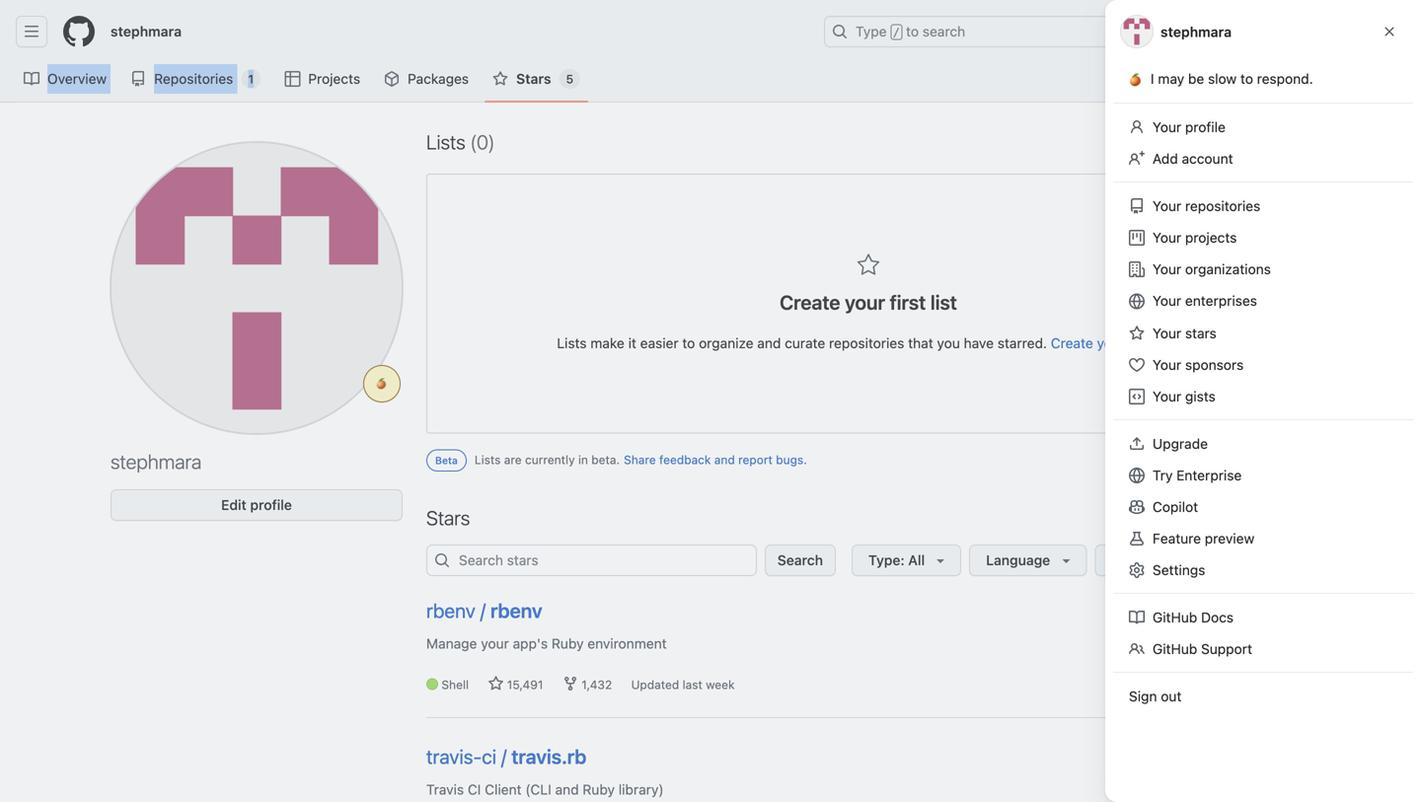 Task type: vqa. For each thing, say whether or not it's contained in the screenshot.
"list"
yes



Task type: describe. For each thing, give the bounding box(es) containing it.
organize
[[699, 335, 754, 351]]

be
[[1189, 71, 1205, 87]]

settings
[[1153, 562, 1206, 579]]

shell
[[442, 678, 469, 692]]

in
[[579, 453, 588, 467]]

all
[[909, 552, 925, 569]]

add account
[[1153, 151, 1234, 167]]

your sponsors
[[1153, 357, 1244, 373]]

change your avatar image
[[111, 142, 403, 434]]

your for your projects
[[1153, 230, 1182, 246]]

1,432
[[578, 678, 616, 692]]

0 vertical spatial star image
[[857, 254, 881, 277]]

respond.
[[1258, 71, 1314, 87]]

currently
[[525, 453, 575, 467]]

upgrade link
[[1122, 429, 1406, 460]]

ci
[[482, 745, 497, 769]]

travis.rb
[[512, 745, 587, 769]]

github for github support
[[1153, 641, 1198, 658]]

manage your app's ruby environment
[[427, 636, 667, 652]]

stephmara inside dialog
[[1161, 23, 1232, 40]]

projects
[[1186, 230, 1238, 246]]

github support link
[[1122, 634, 1406, 665]]

language button
[[970, 545, 1087, 577]]

stephmara inside stephmara link
[[111, 23, 182, 39]]

support
[[1202, 641, 1253, 658]]

repositories
[[154, 71, 233, 87]]

sort for sort
[[1143, 134, 1171, 150]]

1 rbenv from the left
[[427, 599, 476, 622]]

updated last week
[[631, 678, 735, 692]]

your for your profile
[[1153, 119, 1182, 135]]

share
[[624, 453, 656, 467]]

2 horizontal spatial and
[[758, 335, 781, 351]]

feedback
[[660, 453, 711, 467]]

repo image
[[131, 71, 146, 87]]

bugs.
[[776, 453, 807, 467]]

app's
[[513, 636, 548, 652]]

may
[[1159, 71, 1185, 87]]

search
[[923, 23, 966, 39]]

2 vertical spatial /
[[501, 745, 507, 769]]

search
[[778, 552, 823, 569]]

your profile link
[[1122, 112, 1406, 143]]

profile for edit profile
[[250, 497, 292, 513]]

your organizations link
[[1122, 254, 1406, 285]]

make
[[591, 335, 625, 351]]

have
[[964, 335, 994, 351]]

fork image
[[563, 676, 578, 692]]

sign out
[[1130, 689, 1182, 705]]

0 vertical spatial first
[[890, 291, 926, 314]]

create list button
[[1211, 126, 1311, 158]]

github docs link
[[1122, 602, 1406, 634]]

edit profile button
[[111, 490, 403, 521]]

dialog containing stephmara
[[1106, 0, 1422, 803]]

i may be slow to respond.
[[1151, 71, 1314, 87]]

preview
[[1205, 531, 1255, 547]]

language
[[987, 552, 1051, 569]]

overview link
[[16, 64, 115, 94]]

your for your gists
[[1153, 389, 1182, 405]]

1 vertical spatial stars
[[427, 506, 470, 530]]

1 horizontal spatial create
[[1051, 335, 1094, 351]]

lists are currently in beta. share feedback and report bugs.
[[475, 453, 807, 467]]

travis
[[427, 782, 464, 798]]

1 horizontal spatial to
[[906, 23, 919, 39]]

create your first list
[[780, 291, 958, 314]]

your repositories
[[1153, 198, 1261, 214]]

environment
[[588, 636, 667, 652]]

lists make it easier to organize and curate repositories that you have starred. create your first list.
[[557, 335, 1181, 351]]

try enterprise
[[1153, 468, 1242, 484]]

sort button
[[1126, 126, 1203, 158]]

library)
[[619, 782, 664, 798]]

(cli
[[526, 782, 552, 798]]

your for create your first list
[[845, 291, 886, 314]]

your gists link
[[1122, 381, 1406, 413]]

repositories inside dialog
[[1186, 198, 1261, 214]]

feature preview
[[1153, 531, 1255, 547]]

create for create list
[[1228, 134, 1271, 150]]

travis ci client (cli and ruby library)
[[427, 782, 664, 798]]

starred
[[1220, 603, 1266, 617]]

sponsors
[[1186, 357, 1244, 373]]

your projects link
[[1122, 222, 1406, 254]]

your gists
[[1153, 389, 1216, 405]]

github for github docs
[[1153, 610, 1198, 626]]

stephmara link
[[103, 16, 190, 47]]

easier
[[640, 335, 679, 351]]

1 vertical spatial ruby
[[583, 782, 615, 798]]

out
[[1161, 689, 1182, 705]]

starred.
[[998, 335, 1048, 351]]

travis-
[[427, 745, 482, 769]]

enterprises
[[1186, 293, 1258, 309]]

15,491
[[504, 678, 547, 692]]

your for your organizations
[[1153, 261, 1182, 277]]

sort by: recently starred button
[[1095, 545, 1311, 577]]

i may be slow to respond. button
[[1122, 63, 1406, 96]]

table image
[[285, 71, 300, 87]]

create your first list. button
[[1051, 333, 1181, 354]]

account
[[1182, 151, 1234, 167]]

feature
[[1153, 531, 1202, 547]]

share feedback and report bugs. link
[[624, 451, 807, 469]]



Task type: locate. For each thing, give the bounding box(es) containing it.
and
[[758, 335, 781, 351], [715, 453, 735, 467], [555, 782, 579, 798]]

create right "starred."
[[1051, 335, 1094, 351]]

to right slow
[[1241, 71, 1254, 87]]

add
[[1153, 151, 1179, 167]]

your left gists
[[1153, 389, 1182, 405]]

beta
[[435, 455, 458, 467]]

7 your from the top
[[1153, 357, 1182, 373]]

0 horizontal spatial to
[[683, 335, 695, 351]]

repositories up 'projects'
[[1186, 198, 1261, 214]]

2 horizontal spatial create
[[1228, 134, 1271, 150]]

your left list.
[[1097, 335, 1126, 351]]

4 your from the top
[[1153, 261, 1182, 277]]

0 horizontal spatial star image
[[488, 676, 504, 692]]

add account link
[[1122, 143, 1406, 175]]

by:
[[1143, 552, 1163, 569]]

first up that
[[890, 291, 926, 314]]

1 horizontal spatial your
[[845, 291, 886, 314]]

rbenv / rbenv
[[427, 599, 543, 622]]

projects
[[308, 71, 360, 87]]

list down respond.
[[1275, 134, 1294, 150]]

homepage image
[[63, 16, 95, 47]]

ruby
[[552, 636, 584, 652], [583, 782, 615, 798]]

repositories down create your first list
[[829, 335, 905, 351]]

your up lists make it easier to organize and curate repositories that you have starred. create your first list.
[[845, 291, 886, 314]]

1 horizontal spatial first
[[1129, 335, 1154, 351]]

0 vertical spatial your
[[845, 291, 886, 314]]

0 horizontal spatial stars
[[427, 506, 470, 530]]

sort inside button
[[1112, 552, 1140, 569]]

1 vertical spatial lists
[[557, 335, 587, 351]]

type: all button
[[852, 545, 962, 577]]

lists for lists
[[427, 130, 466, 154]]

2 horizontal spatial lists
[[557, 335, 587, 351]]

your up your stars
[[1153, 293, 1182, 309]]

sign out link
[[1122, 681, 1406, 713]]

command palette image
[[1146, 24, 1162, 39]]

1 vertical spatial list
[[931, 291, 958, 314]]

your down rbenv / rbenv
[[481, 636, 509, 652]]

0 vertical spatial triangle down image
[[1223, 22, 1239, 38]]

updated
[[631, 678, 680, 692]]

type / to search
[[856, 23, 966, 39]]

rbenv up manage
[[427, 599, 476, 622]]

1 horizontal spatial repositories
[[1186, 198, 1261, 214]]

1 horizontal spatial star image
[[857, 254, 881, 277]]

0 horizontal spatial rbenv
[[427, 599, 476, 622]]

your
[[845, 291, 886, 314], [1097, 335, 1126, 351], [481, 636, 509, 652]]

list inside button
[[1275, 134, 1294, 150]]

github down github docs
[[1153, 641, 1198, 658]]

profile for your profile
[[1186, 119, 1226, 135]]

1 vertical spatial and
[[715, 453, 735, 467]]

sort left by:
[[1112, 552, 1140, 569]]

your left stars
[[1153, 325, 1182, 342]]

2 vertical spatial to
[[683, 335, 695, 351]]

your down list.
[[1153, 357, 1182, 373]]

0 vertical spatial repositories
[[1186, 198, 1261, 214]]

week
[[706, 678, 735, 692]]

ruby left library)
[[583, 782, 615, 798]]

star fill image
[[1196, 603, 1212, 619]]

create for create your first list
[[780, 291, 841, 314]]

that
[[909, 335, 934, 351]]

0 horizontal spatial triangle down image
[[1059, 553, 1074, 569]]

sort by: recently starred
[[1112, 552, 1275, 569]]

0 vertical spatial create
[[1228, 134, 1271, 150]]

it
[[629, 335, 637, 351]]

0 vertical spatial to
[[906, 23, 919, 39]]

list up "you"
[[931, 291, 958, 314]]

your for manage your app's ruby environment
[[481, 636, 509, 652]]

0 horizontal spatial list
[[931, 291, 958, 314]]

i
[[1151, 71, 1155, 87]]

lists (0)
[[427, 130, 495, 154]]

0 horizontal spatial and
[[555, 782, 579, 798]]

packages link
[[376, 64, 477, 94]]

1 vertical spatial /
[[480, 599, 486, 622]]

star image
[[857, 254, 881, 277], [488, 676, 504, 692]]

triangle down image
[[933, 553, 949, 569]]

1 vertical spatial first
[[1129, 335, 1154, 351]]

0 horizontal spatial repositories
[[829, 335, 905, 351]]

sort
[[1143, 134, 1171, 150], [1112, 552, 1140, 569]]

15,491 link
[[488, 676, 547, 692]]

2 horizontal spatial your
[[1097, 335, 1126, 351]]

type
[[856, 23, 887, 39]]

1 horizontal spatial lists
[[475, 453, 501, 467]]

0 vertical spatial stars
[[516, 71, 551, 87]]

2 vertical spatial create
[[1051, 335, 1094, 351]]

5 your from the top
[[1153, 293, 1182, 309]]

1 horizontal spatial list
[[1275, 134, 1294, 150]]

packages
[[408, 71, 469, 87]]

1 vertical spatial star image
[[488, 676, 504, 692]]

and right (cli
[[555, 782, 579, 798]]

your sponsors link
[[1122, 350, 1406, 381]]

your down your projects
[[1153, 261, 1182, 277]]

ruby right app's
[[552, 636, 584, 652]]

star image
[[493, 71, 509, 87]]

/ right type on the right top
[[893, 26, 900, 39]]

2 vertical spatial and
[[555, 782, 579, 798]]

profile inside dialog
[[1186, 119, 1226, 135]]

lists left (0)
[[427, 130, 466, 154]]

try enterprise link
[[1122, 460, 1406, 492]]

1 horizontal spatial profile
[[1186, 119, 1226, 135]]

your enterprises
[[1153, 293, 1258, 309]]

your projects
[[1153, 230, 1238, 246]]

0 vertical spatial github
[[1153, 610, 1198, 626]]

curate
[[785, 335, 826, 351]]

to inside 'button'
[[1241, 71, 1254, 87]]

1 your from the top
[[1153, 119, 1182, 135]]

0 vertical spatial sort
[[1143, 134, 1171, 150]]

1 vertical spatial create
[[780, 291, 841, 314]]

github inside the github docs link
[[1153, 610, 1198, 626]]

0 horizontal spatial profile
[[250, 497, 292, 513]]

2 horizontal spatial /
[[893, 26, 900, 39]]

package image
[[384, 71, 400, 87]]

github docs
[[1153, 610, 1234, 626]]

stars
[[516, 71, 551, 87], [427, 506, 470, 530]]

dialog
[[1106, 0, 1422, 803]]

/ for rbenv
[[480, 599, 486, 622]]

1 horizontal spatial sort
[[1143, 134, 1171, 150]]

2 your from the top
[[1153, 198, 1182, 214]]

github up github support at the right of page
[[1153, 610, 1198, 626]]

starred button
[[1183, 596, 1278, 624]]

1 vertical spatial profile
[[250, 497, 292, 513]]

rbenv
[[427, 599, 476, 622], [491, 599, 543, 622]]

3 your from the top
[[1153, 230, 1182, 246]]

1 vertical spatial your
[[1097, 335, 1126, 351]]

github inside github support link
[[1153, 641, 1198, 658]]

0 vertical spatial and
[[758, 335, 781, 351]]

/ up the manage your app's ruby environment
[[480, 599, 486, 622]]

profile inside button
[[250, 497, 292, 513]]

1 vertical spatial triangle down image
[[1059, 553, 1074, 569]]

enterprise
[[1177, 468, 1242, 484]]

stars right star image
[[516, 71, 551, 87]]

plus image
[[1204, 24, 1219, 39]]

feature preview button
[[1122, 523, 1406, 555]]

settings link
[[1122, 555, 1406, 586]]

1 github from the top
[[1153, 610, 1198, 626]]

lists
[[427, 130, 466, 154], [557, 335, 587, 351], [475, 453, 501, 467]]

triangle down image
[[1223, 22, 1239, 38], [1059, 553, 1074, 569]]

2 vertical spatial your
[[481, 636, 509, 652]]

2 rbenv from the left
[[491, 599, 543, 622]]

1 horizontal spatial /
[[501, 745, 507, 769]]

your up add
[[1153, 119, 1182, 135]]

search image
[[434, 553, 450, 569]]

6 your from the top
[[1153, 325, 1182, 342]]

2 github from the top
[[1153, 641, 1198, 658]]

lists for lists make it easier to organize and curate repositories that you have starred.
[[557, 335, 587, 351]]

1 horizontal spatial and
[[715, 453, 735, 467]]

report
[[739, 453, 773, 467]]

first left list.
[[1129, 335, 1154, 351]]

create list
[[1228, 134, 1294, 150]]

0 vertical spatial ruby
[[552, 636, 584, 652]]

and left curate
[[758, 335, 781, 351]]

edit profile
[[221, 497, 292, 513]]

/ inside type / to search
[[893, 26, 900, 39]]

triangle down image right language
[[1059, 553, 1074, 569]]

your stars link
[[1122, 318, 1406, 350]]

0 horizontal spatial /
[[480, 599, 486, 622]]

docs
[[1202, 610, 1234, 626]]

0 vertical spatial /
[[893, 26, 900, 39]]

profile
[[1186, 119, 1226, 135], [250, 497, 292, 513]]

upgrade
[[1153, 436, 1209, 452]]

8 your from the top
[[1153, 389, 1182, 405]]

to
[[906, 23, 919, 39], [1241, 71, 1254, 87], [683, 335, 695, 351]]

0 horizontal spatial first
[[890, 291, 926, 314]]

lists left are
[[475, 453, 501, 467]]

copilot
[[1153, 499, 1199, 515]]

projects link
[[277, 64, 368, 94]]

to for lists make it easier to organize and curate repositories that you have starred. create your first list.
[[683, 335, 695, 351]]

1 vertical spatial to
[[1241, 71, 1254, 87]]

recently
[[1167, 552, 1224, 569]]

sort inside popup button
[[1143, 134, 1171, 150]]

your enterprises link
[[1122, 285, 1406, 318]]

your for your sponsors
[[1153, 357, 1182, 373]]

your for your repositories
[[1153, 198, 1182, 214]]

0 vertical spatial profile
[[1186, 119, 1226, 135]]

are
[[504, 453, 522, 467]]

2 horizontal spatial to
[[1241, 71, 1254, 87]]

sort for sort by: recently starred
[[1112, 552, 1140, 569]]

lists left make
[[557, 335, 587, 351]]

1 horizontal spatial triangle down image
[[1223, 22, 1239, 38]]

copilot link
[[1122, 492, 1406, 523]]

book image
[[24, 71, 39, 87]]

close image
[[1382, 24, 1398, 39]]

your for your stars
[[1153, 325, 1182, 342]]

your for your enterprises
[[1153, 293, 1182, 309]]

type:
[[869, 552, 905, 569]]

0 horizontal spatial lists
[[427, 130, 466, 154]]

and left report
[[715, 453, 735, 467]]

1 vertical spatial sort
[[1112, 552, 1140, 569]]

feature release label: beta element
[[427, 450, 467, 472]]

1 vertical spatial repositories
[[829, 335, 905, 351]]

0 horizontal spatial create
[[780, 291, 841, 314]]

list.
[[1158, 335, 1181, 351]]

travis-ci / travis.rb
[[427, 745, 587, 769]]

try
[[1153, 468, 1173, 484]]

2 vertical spatial lists
[[475, 453, 501, 467]]

to for i may be slow to respond.
[[1241, 71, 1254, 87]]

overview
[[47, 71, 107, 87]]

star image up create your first list
[[857, 254, 881, 277]]

sort up add
[[1143, 134, 1171, 150]]

stars
[[1186, 325, 1217, 342]]

(0)
[[470, 130, 495, 154]]

create up curate
[[780, 291, 841, 314]]

organizations
[[1186, 261, 1272, 277]]

your up your projects
[[1153, 198, 1182, 214]]

/ right ci
[[501, 745, 507, 769]]

star image right shell
[[488, 676, 504, 692]]

0 vertical spatial list
[[1275, 134, 1294, 150]]

profile up account
[[1186, 119, 1226, 135]]

/ for type
[[893, 26, 900, 39]]

rbenv up app's
[[491, 599, 543, 622]]

to right easier
[[683, 335, 695, 351]]

to left search
[[906, 23, 919, 39]]

Search stars search field
[[427, 545, 757, 577]]

profile right edit
[[250, 497, 292, 513]]

1 horizontal spatial stars
[[516, 71, 551, 87]]

0 horizontal spatial sort
[[1112, 552, 1140, 569]]

1 vertical spatial github
[[1153, 641, 1198, 658]]

create up account
[[1228, 134, 1271, 150]]

1 horizontal spatial rbenv
[[491, 599, 543, 622]]

sign
[[1130, 689, 1158, 705]]

your repositories link
[[1122, 191, 1406, 222]]

triangle down image right plus icon
[[1223, 22, 1239, 38]]

triangle down image inside the language button
[[1059, 553, 1074, 569]]

your stars
[[1153, 325, 1217, 342]]

stars up search image
[[427, 506, 470, 530]]

0 horizontal spatial your
[[481, 636, 509, 652]]

create inside button
[[1228, 134, 1271, 150]]

🍊 button
[[372, 374, 392, 394]]

your left 'projects'
[[1153, 230, 1182, 246]]

0 vertical spatial lists
[[427, 130, 466, 154]]

github
[[1153, 610, 1198, 626], [1153, 641, 1198, 658]]



